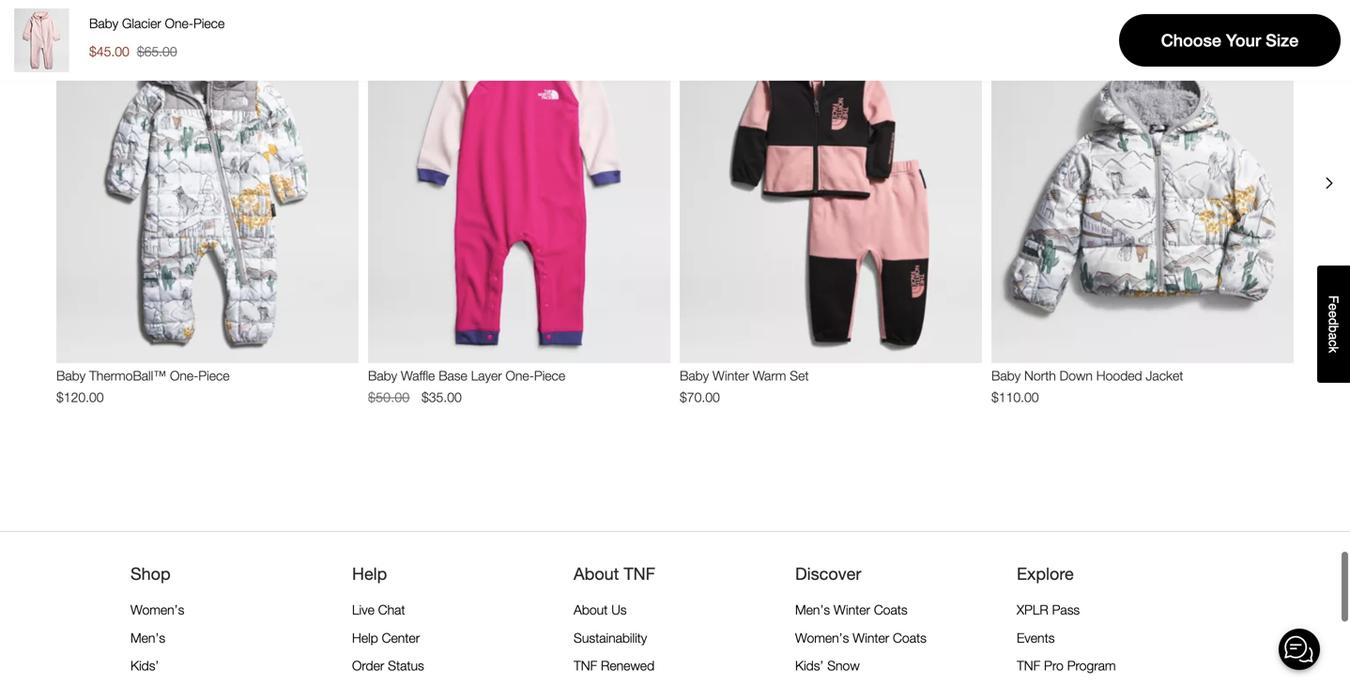 Task type: locate. For each thing, give the bounding box(es) containing it.
b
[[1327, 326, 1342, 333]]

winter up $70.00
[[713, 367, 750, 383]]

kids' for kids' snow
[[796, 657, 824, 673]]

baby up the $120.00 at left
[[56, 367, 86, 383]]

0 horizontal spatial women's
[[131, 602, 184, 617]]

baby inside baby thermoball™ one-piece $120.00
[[56, 367, 86, 383]]

live
[[352, 602, 375, 617]]

discover
[[796, 563, 862, 583]]

kids' snow
[[796, 657, 860, 673]]

coats down men's winter coats at right bottom
[[893, 630, 927, 645]]

1 about from the top
[[574, 563, 619, 583]]

one-
[[165, 16, 194, 31], [170, 367, 199, 383], [506, 367, 534, 383]]

winter for baby
[[713, 367, 750, 383]]

piece inside baby thermoball™ one-piece $120.00
[[199, 367, 230, 383]]

e up d
[[1327, 304, 1342, 311]]

pro
[[1045, 657, 1064, 673]]

$65.00
[[137, 44, 177, 59]]

1 vertical spatial men's
[[131, 630, 165, 645]]

baby for baby thermoball™ one-piece $120.00
[[56, 367, 86, 383]]

tnf up us
[[624, 563, 656, 583]]

winter up women's winter coats link on the bottom right of the page
[[834, 602, 871, 617]]

baby up $45.00
[[89, 16, 118, 31]]

winter inside baby winter warm set $70.00
[[713, 367, 750, 383]]

baby inside baby north down hooded jacket $110.00
[[992, 367, 1021, 383]]

tnf for explore
[[1017, 657, 1041, 673]]

one- for glacier
[[165, 16, 194, 31]]

0 horizontal spatial kids'
[[131, 657, 159, 673]]

kids' snow link
[[796, 657, 860, 673]]

help center
[[352, 630, 420, 645]]

help up "live"
[[352, 563, 387, 583]]

warm
[[753, 367, 787, 383]]

order
[[352, 657, 384, 673]]

2 vertical spatial winter
[[853, 630, 890, 645]]

xplr
[[1017, 602, 1049, 617]]

baby north down hooded jacket link
[[992, 367, 1295, 384]]

coats for women's winter coats
[[893, 630, 927, 645]]

baby up $110.00
[[992, 367, 1021, 383]]

$50.00
[[368, 389, 410, 405]]

help down "live"
[[352, 630, 378, 645]]

baby
[[89, 16, 118, 31], [56, 367, 86, 383], [368, 367, 398, 383], [680, 367, 709, 383], [992, 367, 1021, 383]]

tnf left pro at the bottom right of the page
[[1017, 657, 1041, 673]]

help for help
[[352, 563, 387, 583]]

baby waffle base layer one-piece image
[[368, 11, 671, 363]]

xplr pass link
[[1017, 602, 1081, 617]]

1 horizontal spatial men's
[[796, 602, 831, 617]]

1 horizontal spatial kids'
[[796, 657, 824, 673]]

tnf
[[624, 563, 656, 583], [574, 657, 598, 673], [1017, 657, 1041, 673]]

baby thermoball™ one-piece $120.00
[[56, 367, 230, 405]]

1 vertical spatial about
[[574, 602, 608, 617]]

2 kids' from the left
[[796, 657, 824, 673]]

women's winter coats
[[796, 630, 927, 645]]

men's down discover
[[796, 602, 831, 617]]

your
[[1227, 31, 1262, 50]]

2 horizontal spatial tnf
[[1017, 657, 1041, 673]]

glacier
[[122, 16, 161, 31]]

north
[[1025, 367, 1057, 383]]

women's up men's link
[[131, 602, 184, 617]]

order status
[[352, 657, 424, 673]]

1 vertical spatial coats
[[893, 630, 927, 645]]

0 vertical spatial women's
[[131, 602, 184, 617]]

e
[[1327, 304, 1342, 311], [1327, 311, 1342, 318]]

1 help from the top
[[352, 563, 387, 583]]

baby inside baby winter warm set $70.00
[[680, 367, 709, 383]]

2 help from the top
[[352, 630, 378, 645]]

coats up women's winter coats link on the bottom right of the page
[[874, 602, 908, 617]]

baby thermoball™ one-piece image
[[56, 11, 359, 363]]

one- inside the "baby waffle base layer one-piece" link
[[506, 367, 534, 383]]

0 horizontal spatial men's
[[131, 630, 165, 645]]

piece for baby glacier one-piece
[[194, 16, 225, 31]]

1 e from the top
[[1327, 304, 1342, 311]]

base
[[439, 367, 468, 383]]

men's up the kids' link
[[131, 630, 165, 645]]

0 vertical spatial men's
[[796, 602, 831, 617]]

f e e d b a c k button
[[1318, 266, 1351, 383]]

kids' down men's link
[[131, 657, 159, 673]]

$35.00
[[422, 389, 462, 405]]

men's winter coats
[[796, 602, 908, 617]]

men's
[[796, 602, 831, 617], [131, 630, 165, 645]]

women's up kids' snow
[[796, 630, 850, 645]]

status
[[388, 657, 424, 673]]

1 horizontal spatial women's
[[796, 630, 850, 645]]

2 about from the top
[[574, 602, 608, 617]]

choose
[[1162, 31, 1222, 50]]

piece right 'glacier'
[[194, 16, 225, 31]]

us
[[612, 602, 627, 617]]

coats for men's winter coats
[[874, 602, 908, 617]]

1 vertical spatial women's
[[796, 630, 850, 645]]

about up about us
[[574, 563, 619, 583]]

help
[[352, 563, 387, 583], [352, 630, 378, 645]]

0 vertical spatial coats
[[874, 602, 908, 617]]

women's
[[131, 602, 184, 617], [796, 630, 850, 645]]

piece
[[194, 16, 225, 31], [199, 367, 230, 383], [534, 367, 566, 383]]

layer
[[471, 367, 502, 383]]

jacket
[[1147, 367, 1184, 383]]

$110.00
[[992, 389, 1040, 405]]

shop
[[131, 563, 171, 583]]

one- inside baby thermoball™ one-piece $120.00
[[170, 367, 199, 383]]

tnf pro program
[[1017, 657, 1117, 673]]

baby glacier one-piece
[[89, 16, 225, 31]]

baby winter warm set $70.00
[[680, 367, 809, 405]]

kids' left snow
[[796, 657, 824, 673]]

c
[[1327, 340, 1342, 347]]

baby north down hooded jacket $110.00
[[992, 367, 1184, 405]]

k
[[1327, 347, 1342, 354]]

piece right thermoball™
[[199, 367, 230, 383]]

0 vertical spatial about
[[574, 563, 619, 583]]

tnf renewed link
[[574, 657, 655, 673]]

tnf down sustainability
[[574, 657, 598, 673]]

one- up $65.00
[[165, 16, 194, 31]]

size
[[1267, 31, 1299, 50]]

1 vertical spatial help
[[352, 630, 378, 645]]

about left us
[[574, 602, 608, 617]]

baby up $50.00
[[368, 367, 398, 383]]

coats
[[874, 602, 908, 617], [893, 630, 927, 645]]

0 horizontal spatial tnf
[[574, 657, 598, 673]]

one- right layer
[[506, 367, 534, 383]]

baby up $70.00
[[680, 367, 709, 383]]

help center link
[[352, 630, 420, 645]]

women's winter coats link
[[796, 630, 927, 645]]

women's for women's link
[[131, 602, 184, 617]]

1 vertical spatial winter
[[834, 602, 871, 617]]

f
[[1327, 296, 1342, 304]]

events link
[[1017, 630, 1055, 645]]

kids'
[[131, 657, 159, 673], [796, 657, 824, 673]]

choose your size
[[1162, 31, 1299, 50]]

0 vertical spatial winter
[[713, 367, 750, 383]]

chat
[[378, 602, 405, 617]]

1 kids' from the left
[[131, 657, 159, 673]]

about
[[574, 563, 619, 583], [574, 602, 608, 617]]

e up b
[[1327, 311, 1342, 318]]

winter
[[713, 367, 750, 383], [834, 602, 871, 617], [853, 630, 890, 645]]

winter down men's winter coats at right bottom
[[853, 630, 890, 645]]

$120.00
[[56, 389, 104, 405]]

0 vertical spatial help
[[352, 563, 387, 583]]

one- right thermoball™
[[170, 367, 199, 383]]



Task type: describe. For each thing, give the bounding box(es) containing it.
baby for baby winter warm set $70.00
[[680, 367, 709, 383]]

about us
[[574, 602, 627, 617]]

choose your size button
[[1120, 14, 1342, 67]]

next image
[[1319, 171, 1342, 194]]

pass
[[1053, 602, 1081, 617]]

$70.00
[[680, 389, 720, 405]]

live chat
[[352, 602, 405, 617]]

about for about tnf
[[574, 563, 619, 583]]

baby thermoball™ one-piece link
[[56, 367, 359, 384]]

order status link
[[352, 657, 424, 673]]

baby waffle base layer one-piece
[[368, 367, 566, 383]]

baby waffle base layer one-piece link
[[368, 367, 671, 384]]

baby for baby glacier one-piece
[[89, 16, 118, 31]]

kids' for the kids' link
[[131, 657, 159, 673]]

tnf for about tnf
[[574, 657, 598, 673]]

baby winter warm set link
[[680, 367, 983, 384]]

tnf renewed
[[574, 657, 655, 673]]

winter for women's
[[853, 630, 890, 645]]

f e e d b a c k
[[1327, 296, 1342, 354]]

about us link
[[574, 602, 627, 617]]

snow
[[828, 657, 860, 673]]

winter for men's
[[834, 602, 871, 617]]

program
[[1068, 657, 1117, 673]]

waffle
[[401, 367, 435, 383]]

center
[[382, 630, 420, 645]]

piece right layer
[[534, 367, 566, 383]]

men's link
[[131, 630, 165, 645]]

d
[[1327, 318, 1342, 326]]

https://images.thenorthface.com/is/image/thenorthface/nf0a84mf_rs4_hero?$color swatch$ image
[[9, 8, 73, 72]]

tnf pro program link
[[1017, 657, 1117, 673]]

set
[[790, 367, 809, 383]]

explore
[[1017, 563, 1074, 583]]

a
[[1327, 333, 1342, 340]]

baby for baby north down hooded jacket $110.00
[[992, 367, 1021, 383]]

baby winter warm set image
[[680, 11, 983, 363]]

$45.00
[[89, 44, 129, 59]]

live chat button
[[352, 602, 405, 617]]

baby for baby waffle base layer one-piece
[[368, 367, 398, 383]]

renewed
[[601, 657, 655, 673]]

sustainability link
[[574, 630, 648, 645]]

xplr pass
[[1017, 602, 1081, 617]]

one- for thermoball™
[[170, 367, 199, 383]]

help for help center
[[352, 630, 378, 645]]

about for about us
[[574, 602, 608, 617]]

women's for women's winter coats
[[796, 630, 850, 645]]

about tnf
[[574, 563, 656, 583]]

kids' link
[[131, 657, 159, 673]]

thermoball™
[[89, 367, 166, 383]]

sustainability
[[574, 630, 648, 645]]

hooded
[[1097, 367, 1143, 383]]

baby north down hooded jacket image
[[992, 11, 1295, 363]]

down
[[1060, 367, 1093, 383]]

events
[[1017, 630, 1055, 645]]

1 horizontal spatial tnf
[[624, 563, 656, 583]]

men's for men's winter coats
[[796, 602, 831, 617]]

piece for baby thermoball™ one-piece $120.00
[[199, 367, 230, 383]]

men's for men's link
[[131, 630, 165, 645]]

women's link
[[131, 602, 184, 617]]

2 e from the top
[[1327, 311, 1342, 318]]

men's winter coats link
[[796, 602, 908, 617]]



Task type: vqa. For each thing, say whether or not it's contained in the screenshot.
the Men's Summit Series Breithorn Jacket image
no



